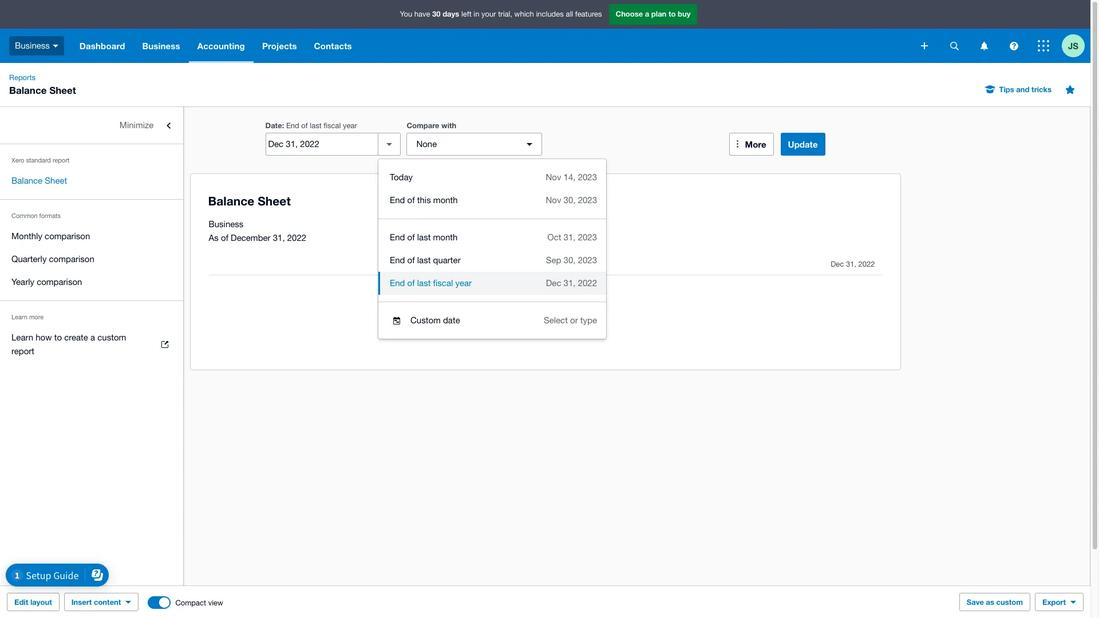Task type: vqa. For each thing, say whether or not it's contained in the screenshot.
END related to End of last month
yes



Task type: locate. For each thing, give the bounding box(es) containing it.
1 horizontal spatial to
[[537, 322, 545, 332]]

end down today
[[390, 195, 405, 205]]

custom right as at the bottom of page
[[997, 598, 1023, 607]]

last for end of last fiscal year
[[417, 278, 431, 288]]

to right how
[[54, 333, 62, 342]]

end for end of last month
[[390, 232, 405, 242]]

0 vertical spatial month
[[433, 195, 458, 205]]

comparison for yearly comparison
[[37, 277, 82, 287]]

2 30, from the top
[[564, 255, 576, 265]]

31, inside business as of december 31, 2022
[[273, 233, 285, 243]]

0 vertical spatial learn
[[11, 314, 27, 321]]

all
[[566, 10, 573, 18]]

dec inside list box
[[546, 278, 561, 288]]

learn down learn more
[[11, 333, 33, 342]]

of up end of last quarter
[[407, 232, 415, 242]]

1 vertical spatial year
[[455, 278, 472, 288]]

custom inside button
[[997, 598, 1023, 607]]

you have 30 days left in your trial, which includes all features
[[400, 9, 602, 18]]

2022
[[287, 233, 306, 243], [859, 260, 875, 269], [578, 278, 597, 288]]

date : end of last fiscal year
[[265, 121, 357, 130]]

0 vertical spatial nov
[[546, 172, 561, 182]]

type
[[581, 316, 597, 325]]

1 2023 from the top
[[578, 172, 597, 182]]

0 vertical spatial sheet
[[49, 84, 76, 96]]

2 vertical spatial 2022
[[578, 278, 597, 288]]

0 horizontal spatial a
[[91, 333, 95, 342]]

of down end of last month
[[407, 255, 415, 265]]

learn how to create a custom report
[[11, 333, 126, 356]]

2023 for sep 30, 2023
[[578, 255, 597, 265]]

sheet up minimize button at the top of the page
[[49, 84, 76, 96]]

with
[[442, 121, 457, 130]]

as
[[209, 233, 219, 243]]

fiscal up select end date field
[[324, 121, 341, 130]]

0 vertical spatial custom
[[98, 333, 126, 342]]

2023 up sep 30, 2023
[[578, 232, 597, 242]]

save as custom button
[[960, 593, 1031, 612]]

2 horizontal spatial 2022
[[859, 260, 875, 269]]

last down end of last month
[[417, 255, 431, 265]]

to left buy at the right top of page
[[669, 9, 676, 18]]

nov 14, 2023
[[546, 172, 597, 182]]

nothing
[[504, 322, 535, 332]]

custom inside learn how to create a custom report
[[98, 333, 126, 342]]

0 vertical spatial 2022
[[287, 233, 306, 243]]

trial,
[[498, 10, 513, 18]]

minimize button
[[0, 114, 183, 137]]

navigation inside banner
[[71, 29, 913, 63]]

1 horizontal spatial dec 31, 2022
[[831, 260, 875, 269]]

quarterly
[[11, 254, 47, 264]]

content
[[94, 598, 121, 607]]

nov left 14,
[[546, 172, 561, 182]]

learn for learn more
[[11, 314, 27, 321]]

30
[[432, 9, 441, 18]]

sheet
[[49, 84, 76, 96], [45, 176, 67, 186]]

30, for sep
[[564, 255, 576, 265]]

compact view
[[175, 599, 223, 607]]

learn left more
[[11, 314, 27, 321]]

fiscal down quarter
[[433, 278, 453, 288]]

oct
[[548, 232, 561, 242]]

sep 30, 2023
[[546, 255, 597, 265]]

of down end of last quarter
[[407, 278, 415, 288]]

0 horizontal spatial report
[[11, 346, 34, 356]]

comparison down formats on the left top of page
[[45, 231, 90, 241]]

2 2023 from the top
[[578, 195, 597, 205]]

comparison down monthly comparison "link"
[[49, 254, 94, 264]]

2 nov from the top
[[546, 195, 561, 205]]

1 vertical spatial dec
[[546, 278, 561, 288]]

list of convenience dates image
[[378, 133, 401, 156]]

1 month from the top
[[433, 195, 458, 205]]

update button
[[781, 133, 825, 156]]

0 vertical spatial year
[[343, 121, 357, 130]]

2 learn from the top
[[11, 333, 33, 342]]

1 vertical spatial comparison
[[49, 254, 94, 264]]

of for end of this month
[[407, 195, 415, 205]]

last for end of last quarter
[[417, 255, 431, 265]]

yearly comparison link
[[0, 271, 183, 294]]

a left plan
[[645, 9, 650, 18]]

1 horizontal spatial a
[[645, 9, 650, 18]]

1 horizontal spatial 2022
[[578, 278, 597, 288]]

0 horizontal spatial business
[[15, 41, 50, 50]]

1 vertical spatial month
[[433, 232, 458, 242]]

last
[[310, 121, 322, 130], [417, 232, 431, 242], [417, 255, 431, 265], [417, 278, 431, 288]]

to left show
[[537, 322, 545, 332]]

of for end of last fiscal year
[[407, 278, 415, 288]]

month up quarter
[[433, 232, 458, 242]]

update
[[788, 139, 818, 149]]

compare
[[407, 121, 439, 130]]

of
[[301, 121, 308, 130], [407, 195, 415, 205], [407, 232, 415, 242], [221, 233, 228, 243], [407, 255, 415, 265], [407, 278, 415, 288]]

end right the :
[[286, 121, 299, 130]]

save as custom
[[967, 598, 1023, 607]]

0 horizontal spatial fiscal
[[324, 121, 341, 130]]

svg image
[[1038, 40, 1050, 52], [950, 42, 959, 50], [981, 42, 988, 50], [1010, 42, 1018, 50], [921, 42, 928, 49], [53, 45, 58, 47]]

fiscal inside list box
[[433, 278, 453, 288]]

1 30, from the top
[[564, 195, 576, 205]]

of right the 'as'
[[221, 233, 228, 243]]

dec 31, 2022
[[831, 260, 875, 269], [546, 278, 597, 288]]

4 2023 from the top
[[578, 255, 597, 265]]

end for end of this month
[[390, 195, 405, 205]]

report down learn more
[[11, 346, 34, 356]]

1 vertical spatial report
[[11, 346, 34, 356]]

1 horizontal spatial custom
[[997, 598, 1023, 607]]

formats
[[39, 212, 61, 219]]

last up select end date field
[[310, 121, 322, 130]]

comparison
[[45, 231, 90, 241], [49, 254, 94, 264], [37, 277, 82, 287]]

0 vertical spatial to
[[669, 9, 676, 18]]

month for end of last month
[[433, 232, 458, 242]]

in
[[474, 10, 480, 18]]

nov for nov 14, 2023
[[546, 172, 561, 182]]

0 horizontal spatial 2022
[[287, 233, 306, 243]]

export
[[1043, 598, 1066, 607]]

sheet down xero standard report
[[45, 176, 67, 186]]

end
[[286, 121, 299, 130], [390, 195, 405, 205], [390, 232, 405, 242], [390, 255, 405, 265], [390, 278, 405, 288]]

nov down nov 14, 2023
[[546, 195, 561, 205]]

business inside dropdown button
[[142, 41, 180, 51]]

dec inside report output element
[[831, 260, 844, 269]]

svg image inside business popup button
[[53, 45, 58, 47]]

minimize
[[120, 120, 154, 130]]

0 vertical spatial a
[[645, 9, 650, 18]]

last inside date : end of last fiscal year
[[310, 121, 322, 130]]

1 learn from the top
[[11, 314, 27, 321]]

1 horizontal spatial dec
[[831, 260, 844, 269]]

save
[[967, 598, 984, 607]]

choose
[[616, 9, 643, 18]]

last down end of last quarter
[[417, 278, 431, 288]]

custom
[[98, 333, 126, 342], [997, 598, 1023, 607]]

end down end of last quarter
[[390, 278, 405, 288]]

2 vertical spatial to
[[54, 333, 62, 342]]

group
[[379, 159, 606, 339]]

1 vertical spatial learn
[[11, 333, 33, 342]]

0 vertical spatial balance
[[9, 84, 47, 96]]

0 horizontal spatial custom
[[98, 333, 126, 342]]

oct 31, 2023
[[548, 232, 597, 242]]

nov for nov 30, 2023
[[546, 195, 561, 205]]

month
[[433, 195, 458, 205], [433, 232, 458, 242]]

business
[[15, 41, 50, 50], [142, 41, 180, 51], [209, 219, 244, 229]]

1 vertical spatial dec 31, 2022
[[546, 278, 597, 288]]

xero standard report
[[11, 157, 69, 164]]

30, down 14,
[[564, 195, 576, 205]]

2023 down nov 14, 2023
[[578, 195, 597, 205]]

1 vertical spatial fiscal
[[433, 278, 453, 288]]

30, right sep
[[564, 255, 576, 265]]

a inside banner
[[645, 9, 650, 18]]

last up end of last quarter
[[417, 232, 431, 242]]

a inside learn how to create a custom report
[[91, 333, 95, 342]]

0 vertical spatial dec 31, 2022
[[831, 260, 875, 269]]

to inside banner
[[669, 9, 676, 18]]

0 horizontal spatial year
[[343, 121, 357, 130]]

balance down xero
[[11, 176, 42, 186]]

none
[[417, 139, 437, 149]]

december
[[231, 233, 271, 243]]

1 horizontal spatial business
[[142, 41, 180, 51]]

0 vertical spatial 30,
[[564, 195, 576, 205]]

a right the create
[[91, 333, 95, 342]]

balance down the reports link at the left top
[[9, 84, 47, 96]]

0 vertical spatial report
[[53, 157, 69, 164]]

comparison for quarterly comparison
[[49, 254, 94, 264]]

banner
[[0, 0, 1091, 63]]

1 vertical spatial 2022
[[859, 260, 875, 269]]

1 vertical spatial custom
[[997, 598, 1023, 607]]

balance sheet
[[11, 176, 67, 186]]

of right the :
[[301, 121, 308, 130]]

list box
[[379, 159, 606, 339]]

how
[[36, 333, 52, 342]]

custom right the create
[[98, 333, 126, 342]]

business button
[[0, 29, 71, 63]]

custom date
[[411, 316, 460, 325]]

nothing to show here
[[504, 322, 587, 332]]

fiscal
[[324, 121, 341, 130], [433, 278, 453, 288]]

30, for nov
[[564, 195, 576, 205]]

1 horizontal spatial fiscal
[[433, 278, 453, 288]]

comparison for monthly comparison
[[45, 231, 90, 241]]

0 horizontal spatial dec
[[546, 278, 561, 288]]

learn more
[[11, 314, 44, 321]]

1 nov from the top
[[546, 172, 561, 182]]

2023 down oct 31, 2023
[[578, 255, 597, 265]]

year up select end date field
[[343, 121, 357, 130]]

navigation
[[71, 29, 913, 63]]

business inside popup button
[[15, 41, 50, 50]]

2 month from the top
[[433, 232, 458, 242]]

comparison inside "link"
[[45, 231, 90, 241]]

dec
[[831, 260, 844, 269], [546, 278, 561, 288]]

1 vertical spatial a
[[91, 333, 95, 342]]

3 2023 from the top
[[578, 232, 597, 242]]

date
[[265, 121, 282, 130]]

last for end of last month
[[417, 232, 431, 242]]

2 horizontal spatial business
[[209, 219, 244, 229]]

0 vertical spatial comparison
[[45, 231, 90, 241]]

report
[[53, 157, 69, 164], [11, 346, 34, 356]]

2 horizontal spatial to
[[669, 9, 676, 18]]

0 vertical spatial fiscal
[[324, 121, 341, 130]]

year
[[343, 121, 357, 130], [455, 278, 472, 288]]

show
[[547, 322, 567, 332]]

edit layout button
[[7, 593, 59, 612]]

choose a plan to buy
[[616, 9, 691, 18]]

0 vertical spatial dec
[[831, 260, 844, 269]]

1 vertical spatial balance
[[11, 176, 42, 186]]

end down end of last month
[[390, 255, 405, 265]]

monthly comparison link
[[0, 225, 183, 248]]

plan
[[652, 9, 667, 18]]

1 horizontal spatial year
[[455, 278, 472, 288]]

tips and tricks
[[1000, 85, 1052, 94]]

navigation containing dashboard
[[71, 29, 913, 63]]

2023 right 14,
[[578, 172, 597, 182]]

learn inside learn how to create a custom report
[[11, 333, 33, 342]]

report inside learn how to create a custom report
[[11, 346, 34, 356]]

Report title field
[[205, 188, 878, 215]]

1 vertical spatial 30,
[[564, 255, 576, 265]]

2 vertical spatial comparison
[[37, 277, 82, 287]]

comparison down quarterly comparison
[[37, 277, 82, 287]]

0 horizontal spatial dec 31, 2022
[[546, 278, 597, 288]]

end up end of last quarter
[[390, 232, 405, 242]]

1 vertical spatial nov
[[546, 195, 561, 205]]

business as of december 31, 2022
[[209, 219, 306, 243]]

0 horizontal spatial to
[[54, 333, 62, 342]]

1 horizontal spatial report
[[53, 157, 69, 164]]

report right standard
[[53, 157, 69, 164]]

year down quarter
[[455, 278, 472, 288]]

31,
[[564, 232, 576, 242], [273, 233, 285, 243], [846, 260, 857, 269], [564, 278, 576, 288]]

standard
[[26, 157, 51, 164]]

or
[[570, 316, 578, 325]]

1 vertical spatial to
[[537, 322, 545, 332]]

of inside business as of december 31, 2022
[[221, 233, 228, 243]]

2022 inside list box
[[578, 278, 597, 288]]

sheet inside reports balance sheet
[[49, 84, 76, 96]]

of left this on the left top of page
[[407, 195, 415, 205]]

balance
[[9, 84, 47, 96], [11, 176, 42, 186]]

month right this on the left top of page
[[433, 195, 458, 205]]



Task type: describe. For each thing, give the bounding box(es) containing it.
month for end of this month
[[433, 195, 458, 205]]

of for end of last month
[[407, 232, 415, 242]]

end of last month
[[390, 232, 458, 242]]

days
[[443, 9, 459, 18]]

insert content
[[71, 598, 121, 607]]

export button
[[1035, 593, 1084, 612]]

compact
[[175, 599, 206, 607]]

2023 for nov 30, 2023
[[578, 195, 597, 205]]

sep
[[546, 255, 561, 265]]

of inside date : end of last fiscal year
[[301, 121, 308, 130]]

reports
[[9, 73, 35, 82]]

quarterly comparison
[[11, 254, 94, 264]]

dashboard link
[[71, 29, 134, 63]]

1 vertical spatial sheet
[[45, 176, 67, 186]]

group containing today
[[379, 159, 606, 339]]

insert content button
[[64, 593, 139, 612]]

dec 31, 2022 inside list box
[[546, 278, 597, 288]]

more
[[745, 139, 766, 149]]

quarter
[[433, 255, 461, 265]]

custom
[[411, 316, 441, 325]]

your
[[482, 10, 496, 18]]

create
[[64, 333, 88, 342]]

end of this month
[[390, 195, 458, 205]]

left
[[461, 10, 472, 18]]

business button
[[134, 29, 189, 63]]

select or type
[[544, 316, 597, 325]]

2023 for nov 14, 2023
[[578, 172, 597, 182]]

business inside business as of december 31, 2022
[[209, 219, 244, 229]]

to inside learn how to create a custom report
[[54, 333, 62, 342]]

features
[[575, 10, 602, 18]]

date
[[443, 316, 460, 325]]

contacts button
[[306, 29, 361, 63]]

edit layout
[[14, 598, 52, 607]]

end inside date : end of last fiscal year
[[286, 121, 299, 130]]

end of last fiscal year
[[390, 278, 472, 288]]

2022 inside report output element
[[859, 260, 875, 269]]

reports link
[[5, 72, 40, 84]]

accounting button
[[189, 29, 254, 63]]

select
[[544, 316, 568, 325]]

year inside list box
[[455, 278, 472, 288]]

common formats
[[11, 212, 61, 219]]

end for end of last fiscal year
[[390, 278, 405, 288]]

compare with
[[407, 121, 457, 130]]

insert
[[71, 598, 92, 607]]

learn how to create a custom report link
[[0, 326, 183, 363]]

:
[[282, 121, 284, 130]]

projects button
[[254, 29, 306, 63]]

today
[[390, 172, 413, 182]]

view
[[208, 599, 223, 607]]

tricks
[[1032, 85, 1052, 94]]

quarterly comparison link
[[0, 248, 183, 271]]

more
[[29, 314, 44, 321]]

balance inside reports balance sheet
[[9, 84, 47, 96]]

nov 30, 2023
[[546, 195, 597, 205]]

year inside date : end of last fiscal year
[[343, 121, 357, 130]]

includes
[[536, 10, 564, 18]]

contacts
[[314, 41, 352, 51]]

here
[[570, 322, 587, 332]]

dashboard
[[80, 41, 125, 51]]

14,
[[564, 172, 576, 182]]

js button
[[1062, 29, 1091, 63]]

yearly comparison
[[11, 277, 82, 287]]

report output element
[[209, 254, 882, 356]]

dec 31, 2022 inside report output element
[[831, 260, 875, 269]]

monthly comparison
[[11, 231, 90, 241]]

banner containing js
[[0, 0, 1091, 63]]

remove from favorites image
[[1059, 78, 1082, 101]]

balance sheet link
[[0, 169, 183, 192]]

monthly
[[11, 231, 42, 241]]

you
[[400, 10, 412, 18]]

buy
[[678, 9, 691, 18]]

edit
[[14, 598, 28, 607]]

have
[[414, 10, 430, 18]]

yearly
[[11, 277, 34, 287]]

end of last quarter
[[390, 255, 461, 265]]

2023 for oct 31, 2023
[[578, 232, 597, 242]]

reports balance sheet
[[9, 73, 76, 96]]

of for end of last quarter
[[407, 255, 415, 265]]

and
[[1017, 85, 1030, 94]]

end for end of last quarter
[[390, 255, 405, 265]]

to inside report output element
[[537, 322, 545, 332]]

list box containing today
[[379, 159, 606, 339]]

31, inside report output element
[[846, 260, 857, 269]]

projects
[[262, 41, 297, 51]]

common
[[11, 212, 37, 219]]

2022 inside business as of december 31, 2022
[[287, 233, 306, 243]]

tips and tricks button
[[979, 80, 1059, 98]]

accounting
[[197, 41, 245, 51]]

xero
[[11, 157, 24, 164]]

Select end date field
[[266, 133, 378, 155]]

learn for learn how to create a custom report
[[11, 333, 33, 342]]

fiscal inside date : end of last fiscal year
[[324, 121, 341, 130]]

this
[[417, 195, 431, 205]]

none button
[[407, 133, 542, 156]]

js
[[1069, 40, 1079, 51]]



